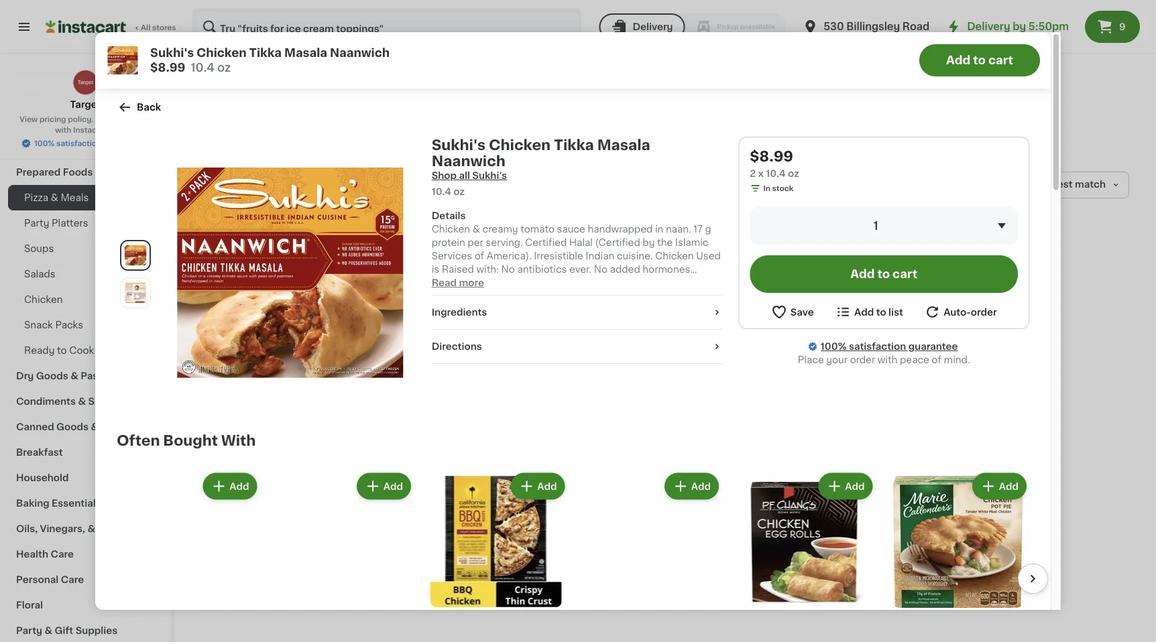 Task type: describe. For each thing, give the bounding box(es) containing it.
chicken for sukhi's chicken tikka masala naanwich shop all sukhi's 10.4 oz
[[489, 138, 551, 152]]

99
[[219, 356, 229, 363]]

goods for canned
[[56, 423, 89, 432]]

1 5 from the left
[[326, 355, 336, 369]]

3 5 from the left
[[561, 355, 570, 369]]

ravioli
[[319, 400, 349, 409]]

prepared
[[16, 168, 61, 177]]

care for personal care
[[61, 575, 84, 585]]

supplies
[[76, 626, 118, 636]]

all stores
[[141, 24, 176, 31]]

1 inside product group
[[913, 355, 919, 369]]

0 horizontal spatial add to cart
[[851, 269, 918, 280]]

health care link
[[8, 542, 163, 567]]

sukhi's chicken tikka masala naanwich shop all sukhi's 10.4 oz
[[432, 138, 650, 197]]

canned goods & soups link
[[8, 414, 163, 440]]

10.4 inside $8.99 2 x 10.4 oz
[[766, 169, 786, 178]]

1 vertical spatial add to cart button
[[750, 256, 1018, 293]]

auto-
[[944, 308, 971, 317]]

sauces
[[88, 397, 124, 406]]

oils,
[[16, 524, 38, 534]]

masala for sukhi's chicken tikka masala naanwich $8.99 10.4 oz
[[284, 47, 327, 59]]

service type group
[[599, 13, 786, 40]]

ingredients
[[432, 308, 487, 317]]

tomato
[[244, 400, 279, 409]]

dry
[[16, 372, 34, 381]]

grilled
[[225, 440, 256, 449]]

all
[[141, 24, 150, 31]]

add inside button
[[854, 308, 874, 317]]

5:50pm
[[1029, 22, 1069, 32]]

delivery by 5:50pm
[[967, 22, 1069, 32]]

1 inside field
[[874, 220, 878, 232]]

delivery for delivery by 5:50pm
[[967, 22, 1010, 32]]

mashed
[[377, 129, 415, 139]]

all stores link
[[46, 8, 177, 46]]

bakery link
[[8, 109, 163, 134]]

2 $ 5 59 from the left
[[556, 355, 582, 369]]

household link
[[8, 465, 163, 491]]

decrement quantity of good & gather margherita with crushed tomato sauce, mozzarella cheese and topped with grilled tomatoes & basil leaves wood-fired crust pizza image
[[207, 249, 223, 266]]

bought
[[163, 434, 218, 448]]

back
[[137, 103, 161, 112]]

enlarge asian foods sukhi's chicken tikka masala naanwich angle_back (opens in a new tab) image
[[123, 281, 148, 305]]

10.4 inside sukhi's chicken tikka masala naanwich shop all sukhi's 10.4 oz
[[432, 187, 451, 197]]

pizza & meals link
[[8, 185, 163, 211]]

1 field
[[750, 207, 1018, 245]]

good & gather margherita with crushed tomato sauce, mozzarella cheese and topped with grilled tomatoes & basil leaves wood- fired crust pizza
[[201, 373, 305, 476]]

foods
[[63, 168, 93, 177]]

details button
[[432, 209, 723, 223]]

x
[[758, 169, 764, 178]]

item carousel region
[[117, 465, 1048, 643]]

1 vertical spatial pizza & meals
[[24, 193, 89, 203]]

health
[[16, 550, 48, 559]]

spices
[[98, 524, 130, 534]]

to up add to list
[[878, 269, 890, 280]]

ready to cook meals link
[[8, 338, 163, 364]]

1 horizontal spatial pizza & meals
[[201, 71, 342, 90]]

snack
[[24, 321, 53, 330]]

sukhi's for sukhi's chicken tikka masala naanwich shop all sukhi's 10.4 oz
[[432, 138, 486, 152]]

order inside "button"
[[971, 308, 997, 317]]

good & gather butternut squash ravioli
[[319, 373, 401, 409]]

tikka for sukhi's chicken tikka masala naanwich $8.99 10.4 oz
[[249, 47, 282, 59]]

snacks & candy
[[16, 66, 96, 75]]

product group containing 1
[[905, 241, 1012, 438]]

3 59 from the left
[[689, 356, 699, 363]]

shop
[[432, 171, 457, 180]]

tomatoes
[[258, 440, 305, 449]]

to left the cook
[[57, 346, 67, 355]]

good for 5
[[319, 373, 345, 382]]

target
[[70, 100, 101, 109]]

product group containing 7
[[201, 241, 308, 476]]

0 vertical spatial cart
[[989, 55, 1013, 66]]

platters
[[52, 219, 88, 228]]

& inside good & gather butternut squash ravioli
[[347, 373, 355, 382]]

household
[[16, 474, 69, 483]]

pasta
[[81, 372, 108, 381]]

chicken link
[[8, 287, 163, 313]]

ingredients button
[[432, 306, 723, 319]]

dry goods & pasta
[[16, 372, 108, 381]]

$8.99 inside the 'sukhi's chicken tikka masala naanwich $8.99 10.4 oz'
[[150, 62, 185, 73]]

0 horizontal spatial chicken
[[24, 295, 63, 304]]

your
[[826, 355, 848, 365]]

instacart.
[[73, 126, 110, 134]]

meat
[[16, 40, 41, 50]]

soups link
[[8, 236, 163, 262]]

instacart logo image
[[46, 19, 126, 35]]

not
[[95, 116, 109, 123]]

condiments
[[16, 397, 76, 406]]

mashed potatoes link
[[367, 123, 471, 145]]

reset button
[[280, 172, 316, 199]]

crust
[[225, 467, 251, 476]]

baking essentials link
[[8, 491, 163, 516]]

pizza inside "good & gather margherita with crushed tomato sauce, mozzarella cheese and topped with grilled tomatoes & basil leaves wood- fired crust pizza"
[[254, 467, 278, 476]]

billingsley
[[847, 22, 900, 32]]

100% satisfaction guarantee button
[[21, 135, 150, 149]]

2
[[750, 169, 756, 178]]

vinegars,
[[40, 524, 85, 534]]

oz inside the 'sukhi's chicken tikka masala naanwich $8.99 10.4 oz'
[[217, 62, 231, 73]]

place your order with peace of mind.
[[798, 355, 970, 365]]

with up leaves
[[221, 434, 256, 448]]

request button
[[948, 245, 1008, 270]]

100% inside button
[[34, 140, 55, 147]]

dry goods & pasta link
[[8, 364, 163, 389]]

1 horizontal spatial with
[[878, 355, 898, 365]]

mozzarella
[[235, 413, 285, 423]]

candy
[[64, 66, 96, 75]]

100% satisfaction guarantee inside button
[[34, 140, 142, 147]]

health care
[[16, 550, 74, 559]]

9
[[1119, 22, 1126, 32]]

delivery by 5:50pm link
[[946, 19, 1069, 35]]

with inside "view pricing policy. not affiliated with instacart."
[[55, 126, 71, 134]]

condiments & sauces link
[[8, 389, 163, 414]]

prepared foods
[[16, 168, 93, 177]]

530
[[824, 22, 844, 32]]

party platters link
[[8, 211, 163, 236]]

stock
[[772, 185, 794, 192]]

save
[[791, 308, 814, 317]]

stores
[[152, 24, 176, 31]]

gather for 5
[[357, 373, 390, 382]]

canned
[[16, 423, 54, 432]]

delivery for delivery
[[633, 22, 673, 32]]

naanwich for sukhi's chicken tikka masala naanwich shop all sukhi's 10.4 oz
[[432, 154, 506, 168]]

frozen link
[[8, 83, 163, 109]]

wood-
[[272, 453, 303, 463]]

$ inside $ 5 79
[[321, 356, 326, 363]]

$ 7 99
[[204, 355, 229, 369]]



Task type: vqa. For each thing, say whether or not it's contained in the screenshot.
Buy
no



Task type: locate. For each thing, give the bounding box(es) containing it.
0 horizontal spatial 100%
[[34, 140, 55, 147]]

2 59 from the left
[[572, 356, 582, 363]]

1 vertical spatial $8.99
[[750, 149, 793, 163]]

0 horizontal spatial sukhi's
[[150, 47, 194, 59]]

0 vertical spatial soups
[[24, 244, 54, 254]]

more meals & sides
[[485, 129, 581, 139]]

0 vertical spatial $8.99
[[150, 62, 185, 73]]

$ inside $ 1 89
[[908, 356, 913, 363]]

snack packs link
[[8, 313, 163, 338]]

0 vertical spatial satisfaction
[[56, 140, 101, 147]]

tikka inside the 'sukhi's chicken tikka masala naanwich $8.99 10.4 oz'
[[249, 47, 282, 59]]

with up tomato
[[255, 386, 276, 396]]

2 good from the left
[[319, 373, 345, 382]]

1 vertical spatial 1
[[913, 355, 919, 369]]

0 horizontal spatial $ 5 59
[[439, 355, 464, 369]]

to down delivery by 5:50pm link
[[973, 55, 986, 66]]

gather up squash
[[357, 373, 390, 382]]

good down 7
[[201, 373, 227, 382]]

gather for 7
[[240, 373, 272, 382]]

1 vertical spatial cart
[[893, 269, 918, 280]]

1 horizontal spatial good
[[319, 373, 345, 382]]

prepared foods link
[[8, 160, 163, 185]]

2 vertical spatial chicken
[[24, 295, 63, 304]]

sukhi's inside the 'sukhi's chicken tikka masala naanwich $8.99 10.4 oz'
[[150, 47, 194, 59]]

care for health care
[[51, 550, 74, 559]]

in stock
[[763, 185, 794, 192]]

0 vertical spatial order
[[971, 308, 997, 317]]

4 5 from the left
[[678, 355, 688, 369]]

pizza & meals
[[201, 71, 342, 90], [24, 193, 89, 203]]

essentials
[[52, 499, 101, 508]]

1 vertical spatial add to cart
[[851, 269, 918, 280]]

1 horizontal spatial sukhi's
[[432, 138, 486, 152]]

1 horizontal spatial naanwich
[[432, 154, 506, 168]]

sukhi's down stores
[[150, 47, 194, 59]]

mashed potatoes
[[377, 129, 461, 139]]

1 horizontal spatial soups
[[101, 423, 131, 432]]

breakfast
[[16, 448, 63, 457]]

party & gift supplies
[[16, 626, 118, 636]]

0 horizontal spatial good
[[201, 373, 227, 382]]

gather inside good & gather butternut squash ravioli
[[357, 373, 390, 382]]

0 horizontal spatial delivery
[[633, 22, 673, 32]]

1 horizontal spatial tikka
[[554, 138, 594, 152]]

530 billingsley road button
[[802, 8, 930, 46]]

1 vertical spatial 100%
[[821, 342, 847, 351]]

1 vertical spatial 100% satisfaction guarantee
[[821, 342, 958, 351]]

None search field
[[192, 8, 582, 46]]

2 horizontal spatial oz
[[788, 169, 799, 178]]

topped
[[261, 427, 297, 436]]

1 vertical spatial care
[[61, 575, 84, 585]]

2 horizontal spatial $ 5 59
[[673, 355, 699, 369]]

guarantee down the affiliated
[[103, 140, 142, 147]]

$8.99 down stores
[[150, 62, 185, 73]]

tikka for sukhi's chicken tikka masala naanwich shop all sukhi's 10.4 oz
[[554, 138, 594, 152]]

1
[[874, 220, 878, 232], [913, 355, 919, 369]]

0 horizontal spatial 1
[[874, 220, 878, 232]]

soups up often
[[101, 423, 131, 432]]

1 vertical spatial naanwich
[[432, 154, 506, 168]]

to inside button
[[876, 308, 886, 317]]

1 vertical spatial sukhi's
[[432, 138, 486, 152]]

3 $ from the left
[[439, 356, 444, 363]]

0 vertical spatial 10.4
[[191, 62, 215, 73]]

potatoes
[[418, 129, 461, 139]]

0 horizontal spatial masala
[[284, 47, 327, 59]]

add button
[[369, 245, 421, 270], [487, 245, 539, 270], [604, 245, 656, 270], [722, 245, 773, 270], [839, 245, 891, 270], [204, 475, 256, 499], [358, 475, 410, 499], [512, 475, 564, 499], [666, 475, 718, 499], [820, 475, 872, 499], [974, 475, 1025, 499]]

1 horizontal spatial order
[[971, 308, 997, 317]]

0 vertical spatial pizza
[[201, 71, 255, 90]]

party left platters
[[24, 219, 49, 228]]

6 $ from the left
[[908, 356, 913, 363]]

peace
[[900, 355, 930, 365]]

sukhi's
[[472, 171, 507, 180]]

1 59 from the left
[[454, 356, 464, 363]]

reset
[[284, 180, 312, 190]]

good down $ 5 79
[[319, 373, 345, 382]]

2 horizontal spatial chicken
[[489, 138, 551, 152]]

add to cart button down delivery by 5:50pm link
[[920, 44, 1040, 76]]

0 vertical spatial tikka
[[249, 47, 282, 59]]

0 horizontal spatial order
[[850, 355, 875, 365]]

0 vertical spatial 100%
[[34, 140, 55, 147]]

add to cart down delivery by 5:50pm link
[[946, 55, 1013, 66]]

list
[[889, 308, 903, 317]]

1 good from the left
[[201, 373, 227, 382]]

enlarge asian foods sukhi's chicken tikka masala naanwich hero (opens in a new tab) image
[[123, 243, 148, 267]]

party for party & gift supplies
[[16, 626, 42, 636]]

canned goods & soups
[[16, 423, 131, 432]]

1 horizontal spatial add to cart
[[946, 55, 1013, 66]]

0 horizontal spatial 100% satisfaction guarantee
[[34, 140, 142, 147]]

sukhi's up all at the top of page
[[432, 138, 486, 152]]

$8.99 2 x 10.4 oz
[[750, 149, 799, 178]]

0 vertical spatial sukhi's
[[150, 47, 194, 59]]

1 vertical spatial oz
[[788, 169, 799, 178]]

0 vertical spatial goods
[[36, 372, 68, 381]]

1 vertical spatial 10.4
[[766, 169, 786, 178]]

1 gather from the left
[[240, 373, 272, 382]]

ready to cook meals
[[24, 346, 125, 355]]

1 vertical spatial with
[[878, 355, 898, 365]]

0 vertical spatial 100% satisfaction guarantee
[[34, 140, 142, 147]]

directions button
[[432, 340, 723, 353]]

3 $ 5 59 from the left
[[673, 355, 699, 369]]

0 vertical spatial care
[[51, 550, 74, 559]]

good for 7
[[201, 373, 227, 382]]

1 horizontal spatial 10.4
[[432, 187, 451, 197]]

100% up your
[[821, 342, 847, 351]]

cart up list
[[893, 269, 918, 280]]

0 vertical spatial party
[[24, 219, 49, 228]]

1 vertical spatial guarantee
[[909, 342, 958, 351]]

0 horizontal spatial cart
[[893, 269, 918, 280]]

goods inside 'link'
[[36, 372, 68, 381]]

0 horizontal spatial guarantee
[[103, 140, 142, 147]]

floral
[[16, 601, 43, 610]]

0 vertical spatial with
[[55, 126, 71, 134]]

0 horizontal spatial satisfaction
[[56, 140, 101, 147]]

100% satisfaction guarantee link
[[821, 340, 958, 353]]

meat & seafood
[[16, 40, 94, 50]]

goods for dry
[[36, 372, 68, 381]]

530 billingsley road
[[824, 22, 930, 32]]

masala for sukhi's chicken tikka masala naanwich shop all sukhi's 10.4 oz
[[597, 138, 650, 152]]

0 horizontal spatial 10.4
[[191, 62, 215, 73]]

satisfaction up the place your order with peace of mind.
[[849, 342, 906, 351]]

1 horizontal spatial satisfaction
[[849, 342, 906, 351]]

1 horizontal spatial masala
[[597, 138, 650, 152]]

5 $ from the left
[[673, 356, 678, 363]]

squash
[[366, 386, 401, 396]]

1 horizontal spatial $8.99
[[750, 149, 793, 163]]

sukhi's
[[150, 47, 194, 59], [432, 138, 486, 152]]

$ inside '$ 7 99'
[[204, 356, 209, 363]]

with down 100% satisfaction guarantee link
[[878, 355, 898, 365]]

1 horizontal spatial $ 5 59
[[556, 355, 582, 369]]

pricing
[[40, 116, 66, 123]]

asian foods sukhi's chicken tikka masala naanwich hero image
[[165, 148, 416, 398]]

0 horizontal spatial naanwich
[[330, 47, 390, 59]]

1 vertical spatial chicken
[[489, 138, 551, 152]]

10
[[242, 253, 253, 262]]

product group
[[201, 241, 308, 476], [319, 241, 425, 422], [436, 241, 543, 461], [553, 241, 660, 461], [671, 241, 777, 461], [788, 241, 895, 461], [905, 241, 1012, 438], [117, 471, 260, 643], [271, 471, 414, 643], [425, 471, 568, 643], [578, 471, 722, 643], [732, 471, 876, 643], [886, 471, 1030, 643]]

chicken inside sukhi's chicken tikka masala naanwich shop all sukhi's 10.4 oz
[[489, 138, 551, 152]]

chicken inside the 'sukhi's chicken tikka masala naanwich $8.99 10.4 oz'
[[197, 47, 247, 59]]

0 horizontal spatial gather
[[240, 373, 272, 382]]

1 horizontal spatial 100% satisfaction guarantee
[[821, 342, 958, 351]]

1 vertical spatial masala
[[597, 138, 650, 152]]

& inside 'link'
[[71, 372, 78, 381]]

guarantee inside button
[[103, 140, 142, 147]]

2 vertical spatial 10.4
[[432, 187, 451, 197]]

sauce,
[[201, 413, 233, 423]]

mind.
[[944, 355, 970, 365]]

100% satisfaction guarantee down instacart.
[[34, 140, 142, 147]]

1 horizontal spatial cart
[[989, 55, 1013, 66]]

1 horizontal spatial guarantee
[[909, 342, 958, 351]]

cart down delivery by 5:50pm link
[[989, 55, 1013, 66]]

soups
[[24, 244, 54, 254], [101, 423, 131, 432]]

care
[[51, 550, 74, 559], [61, 575, 84, 585]]

0 vertical spatial chicken
[[197, 47, 247, 59]]

chicken for sukhi's chicken tikka masala naanwich $8.99 10.4 oz
[[197, 47, 247, 59]]

goods down condiments & sauces
[[56, 423, 89, 432]]

$8.99
[[150, 62, 185, 73], [750, 149, 793, 163]]

2 gather from the left
[[357, 373, 390, 382]]

care up floral link
[[61, 575, 84, 585]]

target link
[[70, 70, 101, 111]]

1 vertical spatial satisfaction
[[849, 342, 906, 351]]

read
[[432, 278, 457, 288]]

oz inside sukhi's chicken tikka masala naanwich shop all sukhi's 10.4 oz
[[454, 187, 465, 197]]

goods up condiments
[[36, 372, 68, 381]]

satisfaction inside button
[[56, 140, 101, 147]]

satisfaction down instacart.
[[56, 140, 101, 147]]

0 vertical spatial oz
[[217, 62, 231, 73]]

1 $ 5 59 from the left
[[439, 355, 464, 369]]

party platters
[[24, 219, 88, 228]]

view
[[20, 116, 38, 123]]

1 horizontal spatial delivery
[[967, 22, 1010, 32]]

masala inside sukhi's chicken tikka masala naanwich shop all sukhi's 10.4 oz
[[597, 138, 650, 152]]

with down 'cheese'
[[201, 440, 223, 449]]

0 horizontal spatial with
[[55, 126, 71, 134]]

1 vertical spatial order
[[850, 355, 875, 365]]

save button
[[771, 304, 814, 321]]

naanwich
[[330, 47, 390, 59], [432, 154, 506, 168]]

5 5 from the left
[[796, 355, 805, 369]]

more meals & sides link
[[476, 123, 590, 145]]

salads link
[[8, 262, 163, 287]]

details
[[432, 211, 466, 221]]

tikka inside sukhi's chicken tikka masala naanwich shop all sukhi's 10.4 oz
[[554, 138, 594, 152]]

add
[[946, 55, 971, 66], [395, 253, 414, 262], [512, 253, 532, 262], [630, 253, 649, 262], [747, 253, 767, 262], [864, 253, 884, 262], [851, 269, 875, 280], [854, 308, 874, 317], [230, 482, 249, 491], [383, 482, 403, 491], [537, 482, 557, 491], [691, 482, 711, 491], [845, 482, 865, 491], [999, 482, 1019, 491]]

0 vertical spatial pizza & meals
[[201, 71, 342, 90]]

0 horizontal spatial oz
[[217, 62, 231, 73]]

more
[[459, 278, 484, 288]]

soups inside 'link'
[[24, 244, 54, 254]]

sukhi's for sukhi's chicken tikka masala naanwich $8.99 10.4 oz
[[150, 47, 194, 59]]

0 horizontal spatial soups
[[24, 244, 54, 254]]

margherita
[[201, 386, 252, 396]]

naanwich inside the 'sukhi's chicken tikka masala naanwich $8.99 10.4 oz'
[[330, 47, 390, 59]]

100% down bakery
[[34, 140, 55, 147]]

1 vertical spatial party
[[16, 626, 42, 636]]

add to list
[[854, 308, 903, 317]]

1 horizontal spatial oz
[[454, 187, 465, 197]]

and
[[240, 427, 259, 436]]

meat & seafood link
[[8, 32, 163, 58]]

2 vertical spatial oz
[[454, 187, 465, 197]]

1 horizontal spatial 100%
[[821, 342, 847, 351]]

0 horizontal spatial $8.99
[[150, 62, 185, 73]]

salads
[[24, 270, 55, 279]]

1 horizontal spatial chicken
[[197, 47, 247, 59]]

all
[[459, 171, 470, 180]]

add to cart up add to list
[[851, 269, 918, 280]]

fired
[[201, 467, 223, 476]]

pizza
[[201, 71, 255, 90], [24, 193, 48, 203], [254, 467, 278, 476]]

0 vertical spatial add to cart button
[[920, 44, 1040, 76]]

10.4
[[191, 62, 215, 73], [766, 169, 786, 178], [432, 187, 451, 197]]

masala inside the 'sukhi's chicken tikka masala naanwich $8.99 10.4 oz'
[[284, 47, 327, 59]]

cook
[[69, 346, 94, 355]]

59 inside 5 59
[[806, 356, 816, 363]]

order down request button
[[971, 308, 997, 317]]

9 button
[[1085, 11, 1140, 43]]

$8.99 inside $8.99 2 x 10.4 oz
[[750, 149, 793, 163]]

order right your
[[850, 355, 875, 365]]

2 horizontal spatial 10.4
[[766, 169, 786, 178]]

with down pricing
[[55, 126, 71, 134]]

snacks
[[16, 66, 51, 75]]

oz inside $8.99 2 x 10.4 oz
[[788, 169, 799, 178]]

chicken
[[197, 47, 247, 59], [489, 138, 551, 152], [24, 295, 63, 304]]

auto-order button
[[924, 304, 997, 321]]

2 $ from the left
[[321, 356, 326, 363]]

read more button
[[432, 276, 484, 290]]

1 horizontal spatial gather
[[357, 373, 390, 382]]

0 horizontal spatial pizza & meals
[[24, 193, 89, 203]]

good inside "good & gather margherita with crushed tomato sauce, mozzarella cheese and topped with grilled tomatoes & basil leaves wood- fired crust pizza"
[[201, 373, 227, 382]]

guarantee up of
[[909, 342, 958, 351]]

target logo image
[[73, 70, 98, 95]]

read more
[[432, 278, 484, 288]]

party for party platters
[[24, 219, 49, 228]]

4 59 from the left
[[806, 356, 816, 363]]

0 vertical spatial add to cart
[[946, 55, 1013, 66]]

soups up salads
[[24, 244, 54, 254]]

order
[[971, 308, 997, 317], [850, 355, 875, 365]]

1 vertical spatial pizza
[[24, 193, 48, 203]]

1 $ from the left
[[204, 356, 209, 363]]

add to cart button up add to list
[[750, 256, 1018, 293]]

$ 5 59
[[439, 355, 464, 369], [556, 355, 582, 369], [673, 355, 699, 369]]

request
[[958, 253, 999, 262]]

2 5 from the left
[[444, 355, 453, 369]]

1 vertical spatial soups
[[101, 423, 131, 432]]

ct
[[255, 253, 265, 262]]

$8.99 up the x on the top right
[[750, 149, 793, 163]]

$ 5 79
[[321, 355, 346, 369]]

baking essentials
[[16, 499, 101, 508]]

10.4 inside the 'sukhi's chicken tikka masala naanwich $8.99 10.4 oz'
[[191, 62, 215, 73]]

snacks & candy link
[[8, 58, 163, 83]]

butternut
[[319, 386, 364, 396]]

0 vertical spatial 1
[[874, 220, 878, 232]]

4 $ from the left
[[556, 356, 561, 363]]

good inside good & gather butternut squash ravioli
[[319, 373, 345, 382]]

100% satisfaction guarantee up the place your order with peace of mind.
[[821, 342, 958, 351]]

1 vertical spatial goods
[[56, 423, 89, 432]]

care down vinegars,
[[51, 550, 74, 559]]

delivery button
[[599, 13, 685, 40]]

0 horizontal spatial tikka
[[249, 47, 282, 59]]

personal
[[16, 575, 58, 585]]

gather
[[240, 373, 272, 382], [357, 373, 390, 382]]

7
[[209, 355, 217, 369]]

party down floral
[[16, 626, 42, 636]]

2 vertical spatial pizza
[[254, 467, 278, 476]]

increment quantity of good & gather margherita with crushed tomato sauce, mozzarella cheese and topped with grilled tomatoes & basil leaves wood-fired crust pizza image
[[284, 249, 300, 266]]

1 vertical spatial tikka
[[554, 138, 594, 152]]

delivery inside button
[[633, 22, 673, 32]]

packs
[[55, 321, 83, 330]]

naanwich for sukhi's chicken tikka masala naanwich $8.99 10.4 oz
[[330, 47, 390, 59]]

sukhi's inside sukhi's chicken tikka masala naanwich shop all sukhi's 10.4 oz
[[432, 138, 486, 152]]

bakery
[[16, 117, 50, 126]]

gather up tomato
[[240, 373, 272, 382]]

naanwich inside sukhi's chicken tikka masala naanwich shop all sukhi's 10.4 oz
[[432, 154, 506, 168]]

1 horizontal spatial 1
[[913, 355, 919, 369]]

5
[[326, 355, 336, 369], [444, 355, 453, 369], [561, 355, 570, 369], [678, 355, 688, 369], [796, 355, 805, 369]]

more
[[485, 129, 511, 139]]

0 vertical spatial masala
[[284, 47, 327, 59]]

gather inside "good & gather margherita with crushed tomato sauce, mozzarella cheese and topped with grilled tomatoes & basil leaves wood- fired crust pizza"
[[240, 373, 272, 382]]

oils, vinegars, & spices
[[16, 524, 130, 534]]

to left list
[[876, 308, 886, 317]]



